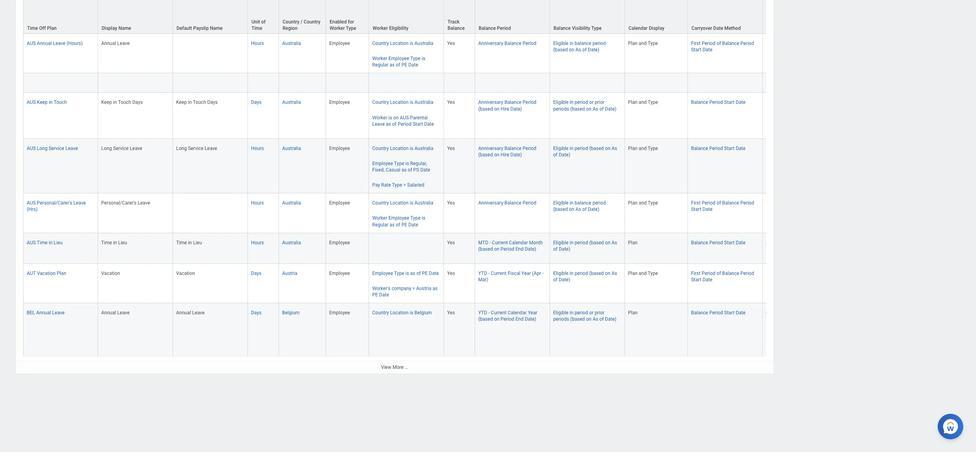 Task type: vqa. For each thing, say whether or not it's contained in the screenshot.
the items
no



Task type: locate. For each thing, give the bounding box(es) containing it.
time inside popup button
[[27, 26, 38, 31]]

year down '(apr'
[[528, 311, 537, 316]]

2 horizontal spatial keep
[[176, 100, 187, 105]]

0 vertical spatial hire
[[501, 106, 509, 112]]

1 vertical spatial prior
[[595, 311, 605, 316]]

3 hours link from the top
[[251, 199, 264, 206]]

1 vertical spatial worker employee type is regular as of pe date link
[[372, 214, 425, 228]]

2 service from the left
[[113, 146, 129, 151]]

prior
[[595, 100, 605, 105], [595, 311, 605, 316]]

anniversary balance period (based on hire date) link
[[478, 98, 536, 112], [478, 144, 536, 158]]

2 first period of balance period start date link from the top
[[691, 199, 754, 213]]

balance visibility type
[[554, 26, 602, 31]]

calendar display column header
[[625, 0, 688, 34]]

pe inside worker's company = austria as pe date
[[372, 293, 378, 298]]

1 vertical spatial austria
[[416, 286, 431, 292]]

- for mtd - current calendar month (based on period end date)
[[490, 240, 491, 246]]

0 vertical spatial balance
[[575, 41, 591, 46]]

aus keep in touch
[[27, 100, 67, 105]]

in
[[570, 41, 573, 46], [49, 100, 53, 105], [113, 100, 117, 105], [188, 100, 192, 105], [570, 100, 573, 105], [570, 146, 573, 151], [570, 201, 573, 206], [49, 240, 53, 246], [113, 240, 117, 246], [188, 240, 192, 246], [570, 240, 573, 246], [570, 271, 573, 277], [570, 311, 573, 316]]

0 horizontal spatial touch
[[54, 100, 67, 105]]

0 horizontal spatial lieu
[[54, 240, 63, 246]]

- inside mtd - current calendar month (based on period end date)
[[490, 240, 491, 246]]

2 and from the top
[[639, 100, 647, 105]]

plan and type element for eligible in period or prior periods (based on as of date)
[[628, 98, 658, 105]]

4 country location is australia link from the top
[[372, 199, 433, 206]]

(hrs)
[[27, 207, 37, 213]]

1 keep in touch days from the left
[[101, 100, 143, 105]]

4 hours from the top
[[251, 240, 264, 246]]

days for keep in touch days
[[251, 100, 262, 105]]

periods for ytd - current calendar year (based on period end date)
[[553, 317, 569, 323]]

country location is australia up 'worker is on aus parental leave as of period start date' link
[[372, 100, 433, 105]]

days link for australia
[[251, 98, 262, 105]]

5 employee element from the top
[[329, 239, 350, 246]]

eligible
[[553, 41, 569, 46], [553, 100, 569, 105], [553, 146, 569, 151], [553, 201, 569, 206], [553, 240, 569, 246], [553, 271, 569, 277], [553, 311, 569, 316]]

1 vertical spatial or
[[589, 311, 594, 316]]

6 employee element from the top
[[329, 269, 350, 277]]

1 vertical spatial eligible in balance period (based on as of date)
[[553, 201, 606, 213]]

2 regular from the top
[[372, 222, 388, 228]]

3 anniversary from the top
[[478, 146, 503, 151]]

1 regular from the top
[[372, 62, 388, 68]]

balance period button
[[475, 0, 550, 34]]

employee inside employee type is regular, fixed, casual as of ps date
[[372, 161, 393, 167]]

2 name from the left
[[210, 26, 223, 31]]

current left fiscal at the right
[[491, 271, 507, 277]]

days link
[[251, 98, 262, 105], [251, 269, 262, 277], [251, 309, 262, 316]]

country down pay in the left top of the page
[[372, 201, 389, 206]]

1 personal/carer's from the left
[[37, 201, 72, 206]]

hours link
[[251, 39, 264, 46], [251, 144, 264, 151], [251, 199, 264, 206], [251, 239, 264, 246]]

name inside popup button
[[118, 26, 131, 31]]

1 service from the left
[[49, 146, 64, 151]]

3 yes from the top
[[447, 146, 455, 151]]

0 vertical spatial prior
[[595, 100, 605, 105]]

country
[[283, 19, 299, 25], [304, 19, 320, 25], [372, 41, 389, 46], [372, 100, 389, 105], [372, 146, 389, 151], [372, 201, 389, 206], [372, 311, 389, 316]]

2 first from the top
[[691, 201, 701, 206]]

eligible in balance period (based on as of date)
[[553, 41, 606, 53], [553, 201, 606, 213]]

2 vertical spatial days link
[[251, 309, 262, 316]]

0 vertical spatial austria
[[282, 271, 297, 277]]

2 country location is australia link from the top
[[372, 98, 433, 105]]

regular down worker eligibility
[[372, 62, 388, 68]]

1 name from the left
[[118, 26, 131, 31]]

date
[[713, 26, 723, 31], [703, 47, 712, 53], [408, 62, 418, 68], [736, 100, 746, 105], [424, 121, 434, 127], [736, 146, 746, 151], [420, 167, 430, 173], [703, 207, 712, 213], [408, 222, 418, 228], [736, 240, 746, 246], [429, 271, 439, 277], [703, 277, 712, 283], [379, 293, 389, 298], [736, 311, 746, 316]]

2 horizontal spatial service
[[188, 146, 204, 151]]

employee for employee type is regular, fixed, casual as of ps date
[[372, 161, 393, 167]]

1 vertical spatial current
[[491, 271, 507, 277]]

balance period column header
[[475, 0, 550, 34]]

current for ytd - current calendar year (based on period end date)
[[491, 311, 507, 316]]

personal/carer's inside aus personal/carer's leave (hrs)
[[37, 201, 72, 206]]

0 vertical spatial anniversary balance period (based on hire date)
[[478, 100, 536, 112]]

0 vertical spatial periods
[[553, 106, 569, 112]]

1 horizontal spatial name
[[210, 26, 223, 31]]

-
[[490, 240, 491, 246], [488, 271, 490, 277], [542, 271, 544, 277], [488, 311, 490, 316]]

aus for annual leave
[[27, 41, 36, 46]]

1 horizontal spatial keep
[[101, 100, 112, 105]]

2 vertical spatial eligible in period (based on as of date)
[[553, 271, 617, 283]]

country location is australia for long service leave
[[372, 146, 433, 151]]

enabled for worker type column header
[[326, 0, 369, 34]]

year left '(apr'
[[521, 271, 531, 277]]

3 employee element from the top
[[329, 144, 350, 151]]

worker down worker eligibility
[[372, 56, 387, 61]]

country location is australia down pay rate type = salaried
[[372, 201, 433, 206]]

anniversary balance period (based on hire date) for eligible in period or prior periods (based on as of date)
[[478, 100, 536, 112]]

year inside ytd - current fiscal year (apr - mar)
[[521, 271, 531, 277]]

location up the employee type is regular, fixed, casual as of ps date link in the left top of the page
[[390, 146, 409, 151]]

time in lieu
[[101, 240, 127, 246], [176, 240, 202, 246]]

0 vertical spatial first period of balance period start date link
[[691, 39, 754, 53]]

country up 'worker is on aus parental leave as of period start date' link
[[372, 100, 389, 105]]

1 vertical spatial eligible in period (based on as of date) link
[[553, 239, 617, 252]]

= right company
[[412, 286, 415, 292]]

days for annual leave
[[251, 311, 262, 316]]

first period of balance period start date link
[[691, 39, 754, 53], [691, 199, 754, 213], [691, 269, 754, 283]]

= left salaried
[[403, 183, 406, 188]]

0 horizontal spatial long
[[37, 146, 48, 151]]

0 vertical spatial ytd
[[478, 271, 487, 277]]

1 or from the top
[[589, 100, 594, 105]]

year
[[521, 271, 531, 277], [528, 311, 537, 316]]

long service leave
[[101, 146, 142, 151], [176, 146, 217, 151]]

0 horizontal spatial service
[[49, 146, 64, 151]]

items selected list containing employee type is as of pe date
[[372, 269, 440, 299]]

1 horizontal spatial =
[[412, 286, 415, 292]]

1 vertical spatial first
[[691, 201, 701, 206]]

plan and type for eligible in balance period (based on as of date)
[[628, 201, 658, 206]]

eligibility
[[389, 26, 408, 31]]

1 vertical spatial first period of balance period start date link
[[691, 199, 754, 213]]

plan element
[[628, 239, 638, 246], [628, 309, 638, 316]]

0 vertical spatial regular
[[372, 62, 388, 68]]

2 balance period start date link from the top
[[691, 144, 746, 151]]

balance period start date link for lieu
[[691, 239, 746, 246]]

5 plan and type from the top
[[628, 271, 658, 277]]

1 vertical spatial eligible in period or prior periods (based on as of date) link
[[553, 309, 617, 323]]

country up region
[[283, 19, 299, 25]]

on
[[569, 47, 574, 53], [494, 106, 499, 112], [586, 106, 591, 112], [393, 115, 399, 121], [605, 146, 610, 151], [494, 152, 499, 158], [569, 207, 574, 213], [605, 240, 610, 246], [494, 247, 499, 252], [605, 271, 610, 277], [494, 317, 499, 323], [586, 317, 591, 323]]

2 ytd from the top
[[478, 311, 487, 316]]

1 eligible in period or prior periods (based on as of date) link from the top
[[553, 98, 617, 112]]

austria up belgium link
[[282, 271, 297, 277]]

2 horizontal spatial touch
[[193, 100, 206, 105]]

ytd inside ytd - current calendar year (based on period end date)
[[478, 311, 487, 316]]

days link for austria
[[251, 269, 262, 277]]

3 australia link from the top
[[282, 144, 301, 151]]

of inside employee type is regular, fixed, casual as of ps date
[[408, 167, 412, 173]]

0 vertical spatial plan element
[[628, 239, 638, 246]]

end inside ytd - current calendar year (based on period end date)
[[516, 317, 524, 323]]

0 vertical spatial year
[[521, 271, 531, 277]]

date) inside ytd - current calendar year (based on period end date)
[[525, 317, 536, 323]]

3 balance period start date from the top
[[691, 240, 746, 246]]

period for annual leave
[[575, 311, 588, 316]]

- for ytd - current calendar year (based on period end date)
[[488, 311, 490, 316]]

row containing aus keep in touch
[[23, 93, 976, 139]]

eligible in period or prior periods (based on as of date) for plan and type
[[553, 100, 617, 112]]

is inside employee type is regular, fixed, casual as of ps date
[[405, 161, 409, 167]]

2 days link from the top
[[251, 269, 262, 277]]

view more ... link
[[16, 361, 774, 374]]

1 hours link from the top
[[251, 39, 264, 46]]

worker employee type is regular as of pe date link down eligibility
[[372, 54, 425, 68]]

- inside ytd - current calendar year (based on period end date)
[[488, 311, 490, 316]]

days link for belgium
[[251, 309, 262, 316]]

ytd - current calendar year (based on period end date) link
[[478, 309, 537, 323]]

2 belgium from the left
[[415, 311, 432, 316]]

0 vertical spatial end
[[516, 247, 524, 252]]

anniversary balance period (based on hire date) for eligible in period (based on as of date)
[[478, 146, 536, 158]]

3 country location is australia from the top
[[372, 146, 433, 151]]

0 vertical spatial =
[[403, 183, 406, 188]]

6 eligible from the top
[[553, 271, 569, 277]]

balance visibility type column header
[[550, 0, 625, 34]]

location up 'worker is on aus parental leave as of period start date' link
[[390, 100, 409, 105]]

country location is australia link down eligibility
[[372, 39, 433, 46]]

ytd for ytd - current calendar year (based on period end date)
[[478, 311, 487, 316]]

1 vertical spatial periods
[[553, 317, 569, 323]]

2 vertical spatial eligible in period (based on as of date) link
[[553, 269, 617, 283]]

0 horizontal spatial personal/carer's
[[37, 201, 72, 206]]

row containing aus annual leave (hours)
[[23, 34, 976, 74]]

eligible in period (based on as of date) link for plan and type
[[553, 144, 617, 158]]

country location is australia up the employee type is regular, fixed, casual as of ps date link in the left top of the page
[[372, 146, 433, 151]]

country location is australia link for long service leave
[[372, 144, 433, 151]]

on inside mtd - current calendar month (based on period end date)
[[494, 247, 499, 252]]

aus for keep in touch days
[[27, 100, 36, 105]]

items selected list for vacation
[[372, 269, 440, 299]]

bel annual leave
[[27, 311, 65, 316]]

2 plan and type from the top
[[628, 100, 658, 105]]

location for annual leave
[[390, 41, 409, 46]]

6 row from the top
[[23, 194, 976, 233]]

row
[[23, 0, 976, 34], [23, 34, 976, 74], [23, 74, 976, 93], [23, 93, 976, 139], [23, 139, 976, 194], [23, 194, 976, 233], [23, 233, 976, 264], [23, 264, 976, 304], [23, 304, 976, 450]]

2 vertical spatial calendar
[[508, 311, 527, 316]]

1 vertical spatial calendar
[[509, 240, 528, 246]]

worker's
[[372, 286, 390, 292]]

country location is australia down eligibility
[[372, 41, 433, 46]]

current
[[492, 240, 508, 246], [491, 271, 507, 277], [491, 311, 507, 316]]

yes for annual leave
[[447, 311, 455, 316]]

0 vertical spatial calendar
[[629, 26, 648, 31]]

3 location from the top
[[390, 146, 409, 151]]

ytd down mar)
[[478, 311, 487, 316]]

0 vertical spatial eligible in period or prior periods (based on as of date) link
[[553, 98, 617, 112]]

2 display from the left
[[649, 26, 665, 31]]

worker employee type is regular as of pe date link
[[372, 54, 425, 68], [372, 214, 425, 228]]

current right the 'mtd'
[[492, 240, 508, 246]]

worker employee type is regular as of pe date for annual leave
[[372, 56, 425, 68]]

anniversary balance period (based on hire date) link for eligible in period (based on as of date)
[[478, 144, 536, 158]]

1 horizontal spatial long service leave
[[176, 146, 217, 151]]

eligible in balance period (based on as of date) for 152
[[553, 41, 606, 53]]

employee type is as of pe date link
[[372, 269, 439, 277]]

0 vertical spatial eligible in balance period (based on as of date) link
[[553, 39, 606, 53]]

service
[[49, 146, 64, 151], [113, 146, 129, 151], [188, 146, 204, 151]]

employee type is regular, fixed, casual as of ps date
[[372, 161, 430, 173]]

3 first period of balance period start date from the top
[[691, 271, 754, 283]]

2 vertical spatial first period of balance period start date link
[[691, 269, 754, 283]]

items selected list for long service leave
[[372, 144, 440, 189]]

0 vertical spatial eligible in period (based on as of date)
[[553, 146, 617, 158]]

1 eligible in period (based on as of date) from the top
[[553, 146, 617, 158]]

0 vertical spatial anniversary balance period
[[478, 41, 536, 46]]

0 vertical spatial days link
[[251, 98, 262, 105]]

0 horizontal spatial keep in touch days
[[101, 100, 143, 105]]

ytd for ytd - current fiscal year (apr - mar)
[[478, 271, 487, 277]]

2 balance period start date from the top
[[691, 146, 746, 151]]

4 plan and type from the top
[[628, 201, 658, 206]]

1 balance period start date link from the top
[[691, 98, 746, 105]]

employee element
[[329, 39, 350, 46], [329, 98, 350, 105], [329, 144, 350, 151], [329, 199, 350, 206], [329, 239, 350, 246], [329, 269, 350, 277], [329, 309, 350, 316]]

2 vertical spatial first
[[691, 271, 701, 277]]

on inside worker is on aus parental leave as of period start date
[[393, 115, 399, 121]]

country location is australia link up 'worker is on aus parental leave as of period start date' link
[[372, 98, 433, 105]]

location for personal/carer's leave
[[390, 201, 409, 206]]

country location is australia
[[372, 41, 433, 46], [372, 100, 433, 105], [372, 146, 433, 151], [372, 201, 433, 206]]

location down pay rate type = salaried
[[390, 201, 409, 206]]

0 vertical spatial eligible in balance period (based on as of date)
[[553, 41, 606, 53]]

ytd up mar)
[[478, 271, 487, 277]]

0 horizontal spatial keep
[[37, 100, 48, 105]]

worker down enabled
[[330, 26, 345, 31]]

employee for 7th 'employee' element from the bottom
[[329, 41, 350, 46]]

1 horizontal spatial personal/carer's
[[101, 201, 137, 206]]

7 eligible from the top
[[553, 311, 569, 316]]

1 anniversary balance period (based on hire date) from the top
[[478, 100, 536, 112]]

1 hire from the top
[[501, 106, 509, 112]]

anniversary
[[478, 41, 503, 46], [478, 100, 503, 105], [478, 146, 503, 151], [478, 201, 503, 206]]

periods for anniversary balance period (based on hire date)
[[553, 106, 569, 112]]

2 vertical spatial current
[[491, 311, 507, 316]]

worker employee type is regular as of pe date down pay rate type = salaried
[[372, 216, 425, 228]]

worker inside enabled for worker type
[[330, 26, 345, 31]]

1 items selected list from the top
[[372, 39, 440, 68]]

2 eligible from the top
[[553, 100, 569, 105]]

anniversary for personal/carer's leave
[[478, 201, 503, 206]]

1 plan element from the top
[[628, 239, 638, 246]]

period inside popup button
[[497, 26, 511, 31]]

0 vertical spatial or
[[589, 100, 594, 105]]

worker down pay in the left top of the page
[[372, 216, 387, 221]]

eligible in period or prior periods (based on as of date) link for plan
[[553, 309, 617, 323]]

3 days link from the top
[[251, 309, 262, 316]]

annual leave
[[101, 41, 130, 46], [101, 311, 130, 316], [176, 311, 205, 316]]

balance for 152
[[575, 41, 591, 46]]

9 row from the top
[[23, 304, 976, 450]]

worker employee type is regular as of pe date link down pay rate type = salaried
[[372, 214, 425, 228]]

enabled for worker type
[[330, 19, 356, 31]]

calendar inside ytd - current calendar year (based on period end date)
[[508, 311, 527, 316]]

as
[[576, 47, 581, 53], [593, 106, 598, 112], [612, 146, 617, 151], [576, 207, 581, 213], [612, 240, 617, 246], [612, 271, 617, 277], [593, 317, 598, 323]]

current inside ytd - current fiscal year (apr - mar)
[[491, 271, 507, 277]]

/
[[301, 19, 302, 25]]

3 and from the top
[[639, 146, 647, 151]]

australia link
[[282, 39, 301, 46], [282, 98, 301, 105], [282, 144, 301, 151], [282, 199, 301, 206], [282, 239, 301, 246]]

2 balance from the top
[[575, 201, 591, 206]]

name
[[118, 26, 131, 31], [210, 26, 223, 31]]

2 horizontal spatial long
[[176, 146, 187, 151]]

anniversary for keep in touch days
[[478, 100, 503, 105]]

1 vertical spatial days link
[[251, 269, 262, 277]]

country location is australia link up the employee type is regular, fixed, casual as of ps date link in the left top of the page
[[372, 144, 433, 151]]

employee for 7th 'employee' element from the top
[[329, 311, 350, 316]]

current inside ytd - current calendar year (based on period end date)
[[491, 311, 507, 316]]

1 vertical spatial anniversary balance period (based on hire date) link
[[478, 144, 536, 158]]

2 prior from the top
[[595, 311, 605, 316]]

country location is australia link down pay rate type = salaried
[[372, 199, 433, 206]]

7 row from the top
[[23, 233, 976, 264]]

(based
[[553, 47, 568, 53], [478, 106, 493, 112], [570, 106, 585, 112], [589, 146, 604, 151], [478, 152, 493, 158], [553, 207, 568, 213], [589, 240, 604, 246], [478, 247, 493, 252], [589, 271, 604, 277], [478, 317, 493, 323], [570, 317, 585, 323]]

2 vertical spatial first period of balance period start date
[[691, 271, 754, 283]]

0 vertical spatial worker employee type is regular as of pe date
[[372, 56, 425, 68]]

worker left parental
[[372, 115, 387, 121]]

1 horizontal spatial time in lieu
[[176, 240, 202, 246]]

aus annual leave (hours) link
[[27, 39, 83, 46]]

1 anniversary balance period from the top
[[478, 41, 536, 46]]

3 hours from the top
[[251, 201, 264, 206]]

2 eligible in period or prior periods (based on as of date) from the top
[[553, 311, 617, 323]]

1 horizontal spatial austria
[[416, 286, 431, 292]]

worker employee type is regular as of pe date down eligibility
[[372, 56, 425, 68]]

0 horizontal spatial name
[[118, 26, 131, 31]]

- for ytd - current fiscal year (apr - mar)
[[488, 271, 490, 277]]

1 horizontal spatial lieu
[[118, 240, 127, 246]]

2 plan and type element from the top
[[628, 98, 658, 105]]

2 end from the top
[[516, 317, 524, 323]]

0 vertical spatial current
[[492, 240, 508, 246]]

1 vertical spatial eligible in balance period (based on as of date) link
[[553, 199, 606, 213]]

start
[[691, 47, 701, 53], [724, 100, 735, 105], [413, 121, 423, 127], [724, 146, 735, 151], [691, 207, 701, 213], [724, 240, 735, 246], [691, 277, 701, 283], [724, 311, 735, 316]]

2 eligible in period (based on as of date) link from the top
[[553, 239, 617, 252]]

1 vertical spatial hire
[[501, 152, 509, 158]]

prior for plan and type
[[595, 100, 605, 105]]

1 eligible in balance period (based on as of date) from the top
[[553, 41, 606, 53]]

0 vertical spatial worker employee type is regular as of pe date link
[[372, 54, 425, 68]]

1 days link from the top
[[251, 98, 262, 105]]

1 vertical spatial first period of balance period start date
[[691, 201, 754, 213]]

4 row from the top
[[23, 93, 976, 139]]

1 vertical spatial year
[[528, 311, 537, 316]]

location
[[390, 41, 409, 46], [390, 100, 409, 105], [390, 146, 409, 151], [390, 201, 409, 206], [390, 311, 409, 316]]

1 vertical spatial eligible in period (based on as of date)
[[553, 240, 617, 252]]

0 vertical spatial eligible in period (based on as of date) link
[[553, 144, 617, 158]]

1 vertical spatial anniversary balance period link
[[478, 199, 536, 206]]

0 horizontal spatial long service leave
[[101, 146, 142, 151]]

balance
[[448, 26, 465, 31], [479, 26, 496, 31], [554, 26, 571, 31], [504, 41, 522, 46], [722, 41, 739, 46], [504, 100, 522, 105], [691, 100, 708, 105], [504, 146, 522, 151], [691, 146, 708, 151], [504, 201, 522, 206], [722, 201, 739, 206], [691, 240, 708, 246], [722, 271, 739, 277], [691, 311, 708, 316]]

annual
[[37, 41, 52, 46], [101, 41, 116, 46], [36, 311, 51, 316], [101, 311, 116, 316], [176, 311, 191, 316]]

0 vertical spatial eligible in period or prior periods (based on as of date)
[[553, 100, 617, 112]]

and for eligible in period or prior periods (based on as of date)
[[639, 100, 647, 105]]

regular for annual leave
[[372, 62, 388, 68]]

(apr
[[532, 271, 541, 277]]

0 horizontal spatial belgium
[[282, 311, 300, 316]]

leave inside worker is on aus parental leave as of period start date
[[372, 121, 385, 127]]

period inside ytd - current calendar year (based on period end date)
[[501, 317, 514, 323]]

eligible for long service leave
[[553, 146, 569, 151]]

unit
[[252, 19, 260, 25]]

eligible in period or prior periods (based on as of date)
[[553, 100, 617, 112], [553, 311, 617, 323]]

1 and from the top
[[639, 41, 647, 46]]

= inside worker's company = austria as pe date
[[412, 286, 415, 292]]

3 eligible in period (based on as of date) from the top
[[553, 271, 617, 283]]

worker eligibility column header
[[369, 0, 444, 34]]

eligible for keep in touch days
[[553, 100, 569, 105]]

1 vertical spatial anniversary balance period
[[478, 201, 536, 206]]

plan and type for eligible in period or prior periods (based on as of date)
[[628, 100, 658, 105]]

2 hours from the top
[[251, 146, 264, 151]]

3 country location is australia link from the top
[[372, 144, 433, 151]]

0 vertical spatial anniversary balance period (based on hire date) link
[[478, 98, 536, 112]]

employee for employee type is as of pe date
[[372, 271, 393, 277]]

2 horizontal spatial vacation
[[176, 271, 195, 277]]

date inside employee type is regular, fixed, casual as of ps date
[[420, 167, 430, 173]]

worker is on aus parental leave as of period start date
[[372, 115, 434, 127]]

eligible in period (based on as of date) link
[[553, 144, 617, 158], [553, 239, 617, 252], [553, 269, 617, 283]]

4 and from the top
[[639, 201, 647, 206]]

1 eligible in balance period (based on as of date) link from the top
[[553, 39, 606, 53]]

1 vertical spatial worker employee type is regular as of pe date
[[372, 216, 425, 228]]

year inside ytd - current calendar year (based on period end date)
[[528, 311, 537, 316]]

1 eligible in period or prior periods (based on as of date) from the top
[[553, 100, 617, 112]]

calendar inside mtd - current calendar month (based on period end date)
[[509, 240, 528, 246]]

location down eligibility
[[390, 41, 409, 46]]

5 plan and type element from the top
[[628, 269, 658, 277]]

visibility
[[572, 26, 590, 31]]

152
[[766, 41, 774, 46]]

date) inside mtd - current calendar month (based on period end date)
[[525, 247, 536, 252]]

aus inside "link"
[[27, 240, 36, 246]]

country down worker eligibility
[[372, 41, 389, 46]]

1 horizontal spatial vacation
[[101, 271, 120, 277]]

1 horizontal spatial long
[[101, 146, 112, 151]]

1 end from the top
[[516, 247, 524, 252]]

period
[[497, 26, 511, 31], [523, 41, 536, 46], [702, 41, 716, 46], [740, 41, 754, 46], [523, 100, 536, 105], [709, 100, 723, 105], [398, 121, 412, 127], [523, 146, 536, 151], [709, 146, 723, 151], [523, 201, 536, 206], [702, 201, 716, 206], [740, 201, 754, 206], [709, 240, 723, 246], [501, 247, 514, 252], [702, 271, 716, 277], [740, 271, 754, 277], [709, 311, 723, 316], [501, 317, 514, 323]]

row containing aus personal/carer's leave (hrs)
[[23, 194, 976, 233]]

2 eligible in balance period (based on as of date) from the top
[[553, 201, 606, 213]]

1 balance period start date from the top
[[691, 100, 746, 105]]

days for vacation
[[251, 271, 262, 277]]

days
[[132, 100, 143, 105], [207, 100, 218, 105], [251, 100, 262, 105], [251, 271, 262, 277], [251, 311, 262, 316]]

1 horizontal spatial touch
[[118, 100, 131, 105]]

0 vertical spatial first period of balance period start date
[[691, 41, 754, 53]]

eligible in period or prior periods (based on as of date) for plan
[[553, 311, 617, 323]]

4 balance period start date from the top
[[691, 311, 746, 316]]

1 vertical spatial end
[[516, 317, 524, 323]]

yes for time in lieu
[[447, 240, 455, 246]]

0 vertical spatial first
[[691, 41, 701, 46]]

1 vacation from the left
[[37, 271, 56, 277]]

items selected list
[[372, 39, 440, 68], [372, 98, 440, 134], [372, 144, 440, 189], [372, 199, 440, 228], [372, 269, 440, 299]]

all time off plans - admin element
[[16, 0, 976, 453]]

anniversary for long service leave
[[478, 146, 503, 151]]

date inside employee type is as of pe date link
[[429, 271, 439, 277]]

2 row from the top
[[23, 34, 976, 74]]

aus keep in touch link
[[27, 98, 67, 105]]

balance period start date
[[691, 100, 746, 105], [691, 146, 746, 151], [691, 240, 746, 246], [691, 311, 746, 316]]

worker eligibility
[[373, 26, 408, 31]]

4 anniversary from the top
[[478, 201, 503, 206]]

1 vertical spatial ytd
[[478, 311, 487, 316]]

aus for time in lieu
[[27, 240, 36, 246]]

end inside mtd - current calendar month (based on period end date)
[[516, 247, 524, 252]]

worker inside worker is on aus parental leave as of period start date
[[372, 115, 387, 121]]

2 horizontal spatial lieu
[[193, 240, 202, 246]]

5 row from the top
[[23, 139, 976, 194]]

regular down pay in the left top of the page
[[372, 222, 388, 228]]

2 yes from the top
[[447, 100, 455, 105]]

8 row from the top
[[23, 264, 976, 304]]

(hours)
[[67, 41, 83, 46]]

calendar
[[629, 26, 648, 31], [509, 240, 528, 246], [508, 311, 527, 316]]

balance inside column header
[[479, 26, 496, 31]]

0 horizontal spatial display
[[102, 26, 117, 31]]

period for vacation
[[575, 271, 588, 277]]

worker eligibility button
[[369, 0, 444, 34]]

or
[[589, 100, 594, 105], [589, 311, 594, 316]]

balance visibility type button
[[550, 0, 625, 34]]

1 vertical spatial plan element
[[628, 309, 638, 316]]

1 horizontal spatial keep in touch days
[[176, 100, 218, 105]]

period for long service leave
[[575, 146, 588, 151]]

current down ytd - current fiscal year (apr - mar)
[[491, 311, 507, 316]]

long
[[37, 146, 48, 151], [101, 146, 112, 151], [176, 146, 187, 151]]

current inside mtd - current calendar month (based on period end date)
[[492, 240, 508, 246]]

first for 152
[[691, 41, 701, 46]]

casual
[[386, 167, 400, 173]]

calendar display
[[629, 26, 665, 31]]

country up fixed,
[[372, 146, 389, 151]]

0 horizontal spatial austria
[[282, 271, 297, 277]]

ytd inside ytd - current fiscal year (apr - mar)
[[478, 271, 487, 277]]

yes for long service leave
[[447, 146, 455, 151]]

1 horizontal spatial display
[[649, 26, 665, 31]]

1 location from the top
[[390, 41, 409, 46]]

plan and type element
[[628, 39, 658, 46], [628, 98, 658, 105], [628, 144, 658, 151], [628, 199, 658, 206], [628, 269, 658, 277]]

cell
[[173, 34, 248, 74], [23, 74, 98, 93], [98, 74, 173, 93], [173, 74, 248, 93], [248, 74, 279, 93], [279, 74, 326, 93], [326, 74, 369, 93], [369, 74, 444, 93], [444, 74, 475, 93], [475, 74, 550, 93], [550, 74, 625, 93], [625, 74, 688, 93], [688, 74, 763, 93], [763, 74, 802, 93], [763, 93, 802, 139], [763, 139, 802, 194], [173, 194, 248, 233], [369, 233, 444, 264]]

country location is australia link for personal/carer's leave
[[372, 199, 433, 206]]

1 vertical spatial anniversary balance period (based on hire date)
[[478, 146, 536, 158]]

1 horizontal spatial service
[[113, 146, 129, 151]]

1 horizontal spatial belgium
[[415, 311, 432, 316]]

location down worker's company = austria as pe date
[[390, 311, 409, 316]]

lieu
[[54, 240, 63, 246], [118, 240, 127, 246], [193, 240, 202, 246]]

hire for eligible in period (based on as of date)
[[501, 152, 509, 158]]

aus inside aus personal/carer's leave (hrs)
[[27, 201, 36, 206]]

period for keep in touch days
[[575, 100, 588, 105]]

0 horizontal spatial vacation
[[37, 271, 56, 277]]

5 australia link from the top
[[282, 239, 301, 246]]

austria right company
[[416, 286, 431, 292]]

1 vertical spatial =
[[412, 286, 415, 292]]

1 row from the top
[[23, 0, 976, 34]]

0 vertical spatial anniversary balance period link
[[478, 39, 536, 46]]

aus for personal/carer's leave
[[27, 201, 36, 206]]

fiscal
[[508, 271, 520, 277]]

4 plan and type element from the top
[[628, 199, 658, 206]]

display
[[102, 26, 117, 31], [649, 26, 665, 31]]

country location is australia link for keep in touch days
[[372, 98, 433, 105]]

annual leave for aus annual leave (hours)
[[101, 41, 130, 46]]

7 employee element from the top
[[329, 309, 350, 316]]



Task type: describe. For each thing, give the bounding box(es) containing it.
pay rate type = salaried link
[[372, 181, 424, 188]]

country down worker's
[[372, 311, 389, 316]]

anniversary balance period for 152
[[478, 41, 536, 46]]

worker for keep in touch days
[[372, 115, 387, 121]]

balance for 76
[[575, 201, 591, 206]]

2 time in lieu from the left
[[176, 240, 202, 246]]

mtd - current calendar month (based on period end date)
[[478, 240, 543, 252]]

hours for time in lieu
[[251, 240, 264, 246]]

worker employee type is regular as of pe date link for annual leave
[[372, 54, 425, 68]]

yes for vacation
[[447, 271, 455, 277]]

mtd - current calendar month (based on period end date) link
[[478, 239, 543, 252]]

display inside column header
[[649, 26, 665, 31]]

country right / on the top left
[[304, 19, 320, 25]]

2 long from the left
[[101, 146, 112, 151]]

5 location from the top
[[390, 311, 409, 316]]

3 first period of balance period start date link from the top
[[691, 269, 754, 283]]

aus for long service leave
[[27, 146, 36, 151]]

row containing aut vacation plan
[[23, 264, 976, 304]]

current for ytd - current fiscal year (apr - mar)
[[491, 271, 507, 277]]

bel
[[27, 311, 35, 316]]

plan and type element for eligible in period (based on as of date)
[[628, 269, 658, 277]]

aut vacation plan link
[[27, 269, 66, 277]]

name inside 'popup button'
[[210, 26, 223, 31]]

hours link for long service leave
[[251, 144, 264, 151]]

hours link for personal/carer's leave
[[251, 199, 264, 206]]

0 horizontal spatial =
[[403, 183, 406, 188]]

anniversary balance period (based on hire date) link for eligible in period or prior periods (based on as of date)
[[478, 98, 536, 112]]

annual leave for bel annual leave
[[101, 311, 130, 316]]

1 keep from the left
[[37, 100, 48, 105]]

eligible in balance period (based on as of date) link for 76
[[553, 199, 606, 213]]

plan and type for eligible in period (based on as of date)
[[628, 271, 658, 277]]

76 link
[[766, 199, 771, 206]]

track balance column header
[[444, 0, 475, 34]]

4 yes from the top
[[447, 201, 455, 206]]

2 keep in touch days from the left
[[176, 100, 218, 105]]

default
[[177, 26, 192, 31]]

or for plan
[[589, 311, 594, 316]]

default payslip name
[[177, 26, 223, 31]]

personal/carer's leave
[[101, 201, 150, 206]]

employee for second 'employee' element from the bottom
[[329, 271, 350, 277]]

carryover
[[692, 26, 712, 31]]

balance inside column header
[[554, 26, 571, 31]]

1 belgium from the left
[[282, 311, 300, 316]]

employee type is regular, fixed, casual as of ps date link
[[372, 159, 430, 173]]

40 link
[[766, 239, 771, 246]]

pay
[[372, 183, 380, 188]]

bel annual leave link
[[27, 309, 65, 316]]

0 link
[[766, 309, 769, 316]]

2 long service leave from the left
[[176, 146, 217, 151]]

as inside worker is on aus parental leave as of period start date
[[386, 121, 391, 127]]

year for fiscal
[[521, 271, 531, 277]]

employee for 3rd 'employee' element
[[329, 146, 350, 151]]

1 australia link from the top
[[282, 39, 301, 46]]

ytd - current calendar year (based on period end date)
[[478, 311, 537, 323]]

aus time in lieu link
[[27, 239, 63, 246]]

first period of balance period start date for 152
[[691, 41, 754, 53]]

company
[[392, 286, 411, 292]]

aus time in lieu
[[27, 240, 63, 246]]

hire for eligible in period or prior periods (based on as of date)
[[501, 106, 509, 112]]

method
[[724, 26, 741, 31]]

start inside worker is on aus parental leave as of period start date
[[413, 121, 423, 127]]

carryover date method button
[[688, 0, 763, 34]]

76
[[766, 201, 771, 206]]

anniversary balance period link for 152
[[478, 39, 536, 46]]

on inside ytd - current calendar year (based on period end date)
[[494, 317, 499, 323]]

off
[[39, 26, 46, 31]]

1 time in lieu from the left
[[101, 240, 127, 246]]

worker for personal/carer's leave
[[372, 216, 387, 221]]

row containing bel annual leave
[[23, 304, 976, 450]]

4 australia link from the top
[[282, 199, 301, 206]]

belgium link
[[282, 309, 300, 316]]

first period of balance period start date link for 76
[[691, 199, 754, 213]]

2 lieu from the left
[[118, 240, 127, 246]]

end for year
[[516, 317, 524, 323]]

austria link
[[282, 269, 297, 277]]

carryover date method
[[692, 26, 741, 31]]

eligible in period (based on as of date) link for plan
[[553, 239, 617, 252]]

2 vacation from the left
[[101, 271, 120, 277]]

time off plan column header
[[23, 0, 98, 34]]

country location is belgium
[[372, 311, 432, 316]]

regular,
[[410, 161, 427, 167]]

track balance button
[[444, 0, 475, 34]]

0
[[766, 311, 769, 316]]

more
[[393, 365, 404, 371]]

display name column header
[[98, 0, 173, 34]]

australia link for time in lieu
[[282, 239, 301, 246]]

first period of balance period start date for 76
[[691, 201, 754, 213]]

country / country region column header
[[279, 0, 326, 34]]

time inside the unit of time
[[252, 26, 262, 31]]

items selected list for keep in touch days
[[372, 98, 440, 134]]

balance period start date link for leave
[[691, 144, 746, 151]]

1 touch from the left
[[54, 100, 67, 105]]

of inside worker is on aus parental leave as of period start date
[[392, 121, 397, 127]]

yes for keep in touch days
[[447, 100, 455, 105]]

3 keep from the left
[[176, 100, 187, 105]]

2 personal/carer's from the left
[[101, 201, 137, 206]]

period inside worker is on aus parental leave as of period start date
[[398, 121, 412, 127]]

as inside worker's company = austria as pe date
[[433, 286, 438, 292]]

parental
[[410, 115, 428, 121]]

aus personal/carer's leave (hrs) link
[[27, 199, 86, 213]]

aus inside worker is on aus parental leave as of period start date
[[400, 115, 409, 121]]

eligible in balance period (based on as of date) for 76
[[553, 201, 606, 213]]

track balance
[[448, 19, 465, 31]]

time off plan button
[[24, 0, 98, 34]]

track
[[448, 19, 460, 25]]

aut
[[27, 271, 36, 277]]

rate
[[381, 183, 391, 188]]

balance inside column header
[[448, 26, 465, 31]]

4 eligible from the top
[[553, 201, 569, 206]]

pay rate type = salaried
[[372, 183, 424, 188]]

(based inside mtd - current calendar month (based on period end date)
[[478, 247, 493, 252]]

unit of time button
[[248, 0, 279, 34]]

first period of balance period start date link for 152
[[691, 39, 754, 53]]

fixed,
[[372, 167, 385, 173]]

4 items selected list from the top
[[372, 199, 440, 228]]

row containing aus time in lieu
[[23, 233, 976, 264]]

anniversary for annual leave
[[478, 41, 503, 46]]

australia link for keep in touch days
[[282, 98, 301, 105]]

worker's company = austria as pe date
[[372, 286, 438, 298]]

balance period start date for lieu
[[691, 240, 746, 246]]

aus long service leave
[[27, 146, 78, 151]]

...
[[405, 365, 409, 371]]

salaried
[[407, 183, 424, 188]]

unit of time
[[252, 19, 266, 31]]

calendar inside popup button
[[629, 26, 648, 31]]

1 long service leave from the left
[[101, 146, 142, 151]]

location for long service leave
[[390, 146, 409, 151]]

is inside worker is on aus parental leave as of period start date
[[389, 115, 392, 121]]

ps
[[413, 167, 419, 173]]

1 yes from the top
[[447, 41, 455, 46]]

enabled for worker type button
[[326, 0, 369, 34]]

location for keep in touch days
[[390, 100, 409, 105]]

calendar for eligible in period or prior periods (based on as of date)
[[508, 311, 527, 316]]

aus long service leave link
[[27, 144, 78, 151]]

time inside "link"
[[37, 240, 48, 246]]

aut vacation plan
[[27, 271, 66, 277]]

period inside mtd - current calendar month (based on period end date)
[[501, 247, 514, 252]]

2 touch from the left
[[118, 100, 131, 105]]

carryover date method column header
[[688, 0, 763, 34]]

3 touch from the left
[[193, 100, 206, 105]]

plan inside popup button
[[47, 26, 57, 31]]

lieu inside "link"
[[54, 240, 63, 246]]

152 link
[[766, 39, 774, 46]]

hours link for annual leave
[[251, 39, 264, 46]]

3 long from the left
[[176, 146, 187, 151]]

row containing aus long service leave
[[23, 139, 976, 194]]

3 vacation from the left
[[176, 271, 195, 277]]

eligible for time in lieu
[[553, 240, 569, 246]]

mar)
[[478, 277, 488, 283]]

4 balance period start date link from the top
[[691, 309, 746, 316]]

balance period start date link for touch
[[691, 98, 746, 105]]

country location is australia for keep in touch days
[[372, 100, 433, 105]]

1 employee element from the top
[[329, 39, 350, 46]]

employee for fourth 'employee' element
[[329, 201, 350, 206]]

3 plan and type element from the top
[[628, 144, 658, 151]]

3 eligible in period (based on as of date) link from the top
[[553, 269, 617, 283]]

eligible for vacation
[[553, 271, 569, 277]]

date inside carryover date method popup button
[[713, 26, 723, 31]]

display inside column header
[[102, 26, 117, 31]]

date inside worker's company = austria as pe date
[[379, 293, 389, 298]]

eligible for annual leave
[[553, 311, 569, 316]]

country location is australia for personal/carer's leave
[[372, 201, 433, 206]]

view
[[381, 365, 391, 371]]

region
[[283, 26, 297, 31]]

worker employee type is regular as of pe date for personal/carer's leave
[[372, 216, 425, 228]]

prior for plan
[[595, 311, 605, 316]]

display name
[[102, 26, 131, 31]]

country / country region button
[[279, 0, 326, 34]]

ytd - current fiscal year (apr - mar)
[[478, 271, 544, 283]]

2 keep from the left
[[101, 100, 112, 105]]

40
[[766, 240, 771, 246]]

eligible in period (based on as of date) for plan and type
[[553, 146, 617, 158]]

1 plan and type element from the top
[[628, 39, 658, 46]]

calendar display button
[[625, 0, 688, 34]]

of inside the unit of time
[[261, 19, 266, 25]]

default payslip name button
[[173, 0, 248, 34]]

1 plan and type from the top
[[628, 41, 658, 46]]

or for plan and type
[[589, 100, 594, 105]]

hours for long service leave
[[251, 146, 264, 151]]

payslip
[[193, 26, 209, 31]]

country / country region
[[283, 19, 320, 31]]

first for 76
[[691, 201, 701, 206]]

for
[[348, 19, 354, 25]]

3 service from the left
[[188, 146, 204, 151]]

worker left eligibility
[[373, 26, 388, 31]]

employee type is as of pe date
[[372, 271, 439, 277]]

balance period start date for touch
[[691, 100, 746, 105]]

current for mtd - current calendar month (based on period end date)
[[492, 240, 508, 246]]

worker's company = austria as pe date link
[[372, 285, 438, 298]]

leave inside aus personal/carer's leave (hrs)
[[73, 201, 86, 206]]

as inside employee type is regular, fixed, casual as of ps date
[[402, 167, 407, 173]]

default payslip name column header
[[173, 0, 248, 34]]

australia link for long service leave
[[282, 144, 301, 151]]

view more ...
[[381, 365, 409, 371]]

display name button
[[98, 0, 173, 34]]

aus annual leave (hours)
[[27, 41, 83, 46]]

type inside employee type is regular, fixed, casual as of ps date
[[394, 161, 404, 167]]

1 eligible from the top
[[553, 41, 569, 46]]

mtd
[[478, 240, 488, 246]]

eligible in balance period (based on as of date) link for 152
[[553, 39, 606, 53]]

type inside enabled for worker type
[[346, 26, 356, 31]]

enabled
[[330, 19, 347, 25]]

plan and type element for eligible in balance period (based on as of date)
[[628, 199, 658, 206]]

3 row from the top
[[23, 74, 976, 93]]

4 employee element from the top
[[329, 199, 350, 206]]

and for eligible in balance period (based on as of date)
[[639, 201, 647, 206]]

balance period start date for leave
[[691, 146, 746, 151]]

balance period
[[479, 26, 511, 31]]

worker employee type is regular as of pe date link for personal/carer's leave
[[372, 214, 425, 228]]

in inside "link"
[[49, 240, 53, 246]]

country location is belgium link
[[372, 309, 432, 316]]

regular for personal/carer's leave
[[372, 222, 388, 228]]

3 plan and type from the top
[[628, 146, 658, 151]]

aus personal/carer's leave (hrs)
[[27, 201, 86, 213]]

ytd - current fiscal year (apr - mar) link
[[478, 269, 544, 283]]

1 long from the left
[[37, 146, 48, 151]]

3 lieu from the left
[[193, 240, 202, 246]]

austria inside worker's company = austria as pe date
[[416, 286, 431, 292]]

(based inside ytd - current calendar year (based on period end date)
[[478, 317, 493, 323]]

unit of time column header
[[248, 0, 279, 34]]

3 first from the top
[[691, 271, 701, 277]]

employee for fifth 'employee' element from the top of the all time off plans - admin element
[[329, 240, 350, 246]]

country location is australia link for annual leave
[[372, 39, 433, 46]]

2 employee element from the top
[[329, 98, 350, 105]]

worker is on aus parental leave as of period start date link
[[372, 113, 434, 127]]

worker for annual leave
[[372, 56, 387, 61]]

date inside worker is on aus parental leave as of period start date
[[424, 121, 434, 127]]

end for month
[[516, 247, 524, 252]]

eligible in period or prior periods (based on as of date) link for plan and type
[[553, 98, 617, 112]]

row containing unit of time
[[23, 0, 976, 34]]

time off plan
[[27, 26, 57, 31]]

2 plan element from the top
[[628, 309, 638, 316]]



